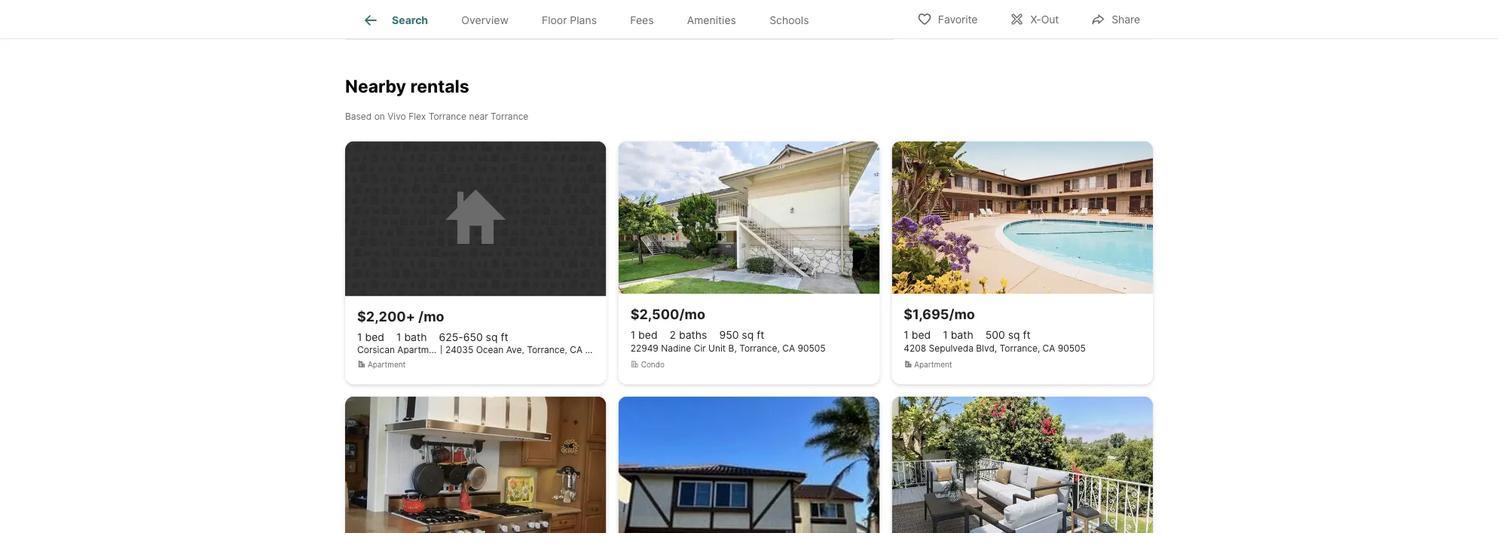 Task type: describe. For each thing, give the bounding box(es) containing it.
1 up sepulveda
[[943, 329, 948, 342]]

sq for $2,500 /mo
[[742, 329, 754, 342]]

search link
[[362, 11, 428, 29]]

/mo for $1,695 /mo
[[949, 307, 975, 323]]

on
[[374, 111, 385, 122]]

0 horizontal spatial ca
[[570, 345, 583, 356]]

apartment for $1,695
[[915, 361, 952, 370]]

favorite button
[[905, 3, 991, 34]]

x-out
[[1031, 13, 1059, 26]]

$1,695
[[904, 307, 949, 323]]

1 bath for $2,200+
[[397, 332, 427, 344]]

open today: 12:00 pm-3:00 pm
[[947, 8, 1126, 22]]

unit
[[709, 344, 726, 355]]

2 torrance from the left
[[491, 111, 529, 122]]

floor
[[542, 14, 567, 27]]

bath for $2,200+
[[404, 332, 427, 344]]

4208 sepulveda blvd, torrance, ca 90505
[[904, 344, 1086, 355]]

b,
[[729, 344, 737, 355]]

nearby
[[345, 76, 406, 97]]

22949
[[631, 344, 659, 355]]

1 horizontal spatial 90505
[[798, 344, 826, 355]]

$2,200+ /mo
[[357, 309, 444, 325]]

open
[[947, 8, 977, 22]]

sq for $1,695 /mo
[[1008, 329, 1020, 342]]

vivo
[[388, 111, 406, 122]]

overview tab
[[445, 2, 525, 38]]

bed for $1,695
[[912, 329, 931, 342]]

0 horizontal spatial torrance,
[[527, 345, 568, 356]]

1 horizontal spatial torrance,
[[740, 344, 780, 355]]

$1,695 /mo
[[904, 307, 975, 323]]

bed for $2,200+
[[365, 332, 384, 344]]

2 horizontal spatial torrance,
[[1000, 344, 1041, 355]]

nadine
[[661, 344, 692, 355]]

0 horizontal spatial sq
[[486, 332, 498, 344]]

plans
[[570, 14, 597, 27]]

1 torrance from the left
[[429, 111, 467, 122]]

950
[[720, 329, 739, 342]]

photo of 4208 sepulveda blvd, torrance, ca 90505 image
[[892, 142, 1153, 295]]

1 bed for $1,695
[[904, 329, 931, 342]]

flex
[[409, 111, 426, 122]]

bed for $2,500
[[639, 329, 658, 342]]

share
[[1112, 13, 1141, 26]]

1 bed for $2,200+
[[357, 332, 384, 344]]

apartment for $2,200+
[[368, 361, 406, 370]]

search
[[392, 14, 428, 27]]

2
[[670, 329, 676, 342]]

amenities tab
[[671, 2, 753, 38]]

1 horizontal spatial ca
[[783, 344, 795, 355]]

0 horizontal spatial 90505
[[585, 345, 613, 356]]

fees tab
[[614, 2, 671, 38]]

2 baths
[[670, 329, 707, 342]]

x-
[[1031, 13, 1042, 26]]

tab list containing search
[[345, 0, 838, 38]]

1 for $2,200+ /mo
[[357, 332, 362, 344]]

1 for $2,500 /mo
[[631, 329, 636, 342]]

24035
[[446, 345, 474, 356]]

$2,500 /mo
[[631, 307, 706, 323]]

nearby rentals
[[345, 76, 469, 97]]

ft for $2,500 /mo
[[757, 329, 765, 342]]

1 bath for $1,695
[[943, 329, 974, 342]]



Task type: vqa. For each thing, say whether or not it's contained in the screenshot.
measured
no



Task type: locate. For each thing, give the bounding box(es) containing it.
1 horizontal spatial ft
[[757, 329, 765, 342]]

1 for $1,695 /mo
[[904, 329, 909, 342]]

$2,500
[[631, 307, 680, 323]]

favorite
[[938, 13, 978, 26]]

2 horizontal spatial /mo
[[949, 307, 975, 323]]

1 down $2,200+ /mo
[[397, 332, 401, 344]]

fees
[[630, 14, 654, 27]]

tab list
[[345, 0, 838, 38]]

apartment down corsican on the left of page
[[368, 361, 406, 370]]

0 horizontal spatial bath
[[404, 332, 427, 344]]

condo
[[641, 361, 665, 370]]

2 horizontal spatial sq
[[1008, 329, 1020, 342]]

1 up corsican on the left of page
[[357, 332, 362, 344]]

bed up corsican on the left of page
[[365, 332, 384, 344]]

sq right 950 at the left
[[742, 329, 754, 342]]

0 horizontal spatial torrance
[[429, 111, 467, 122]]

amenities
[[687, 14, 736, 27]]

1 horizontal spatial sq
[[742, 329, 754, 342]]

share button
[[1078, 3, 1153, 34]]

1 horizontal spatial torrance
[[491, 111, 529, 122]]

625-650 sq ft
[[439, 332, 509, 344]]

1 horizontal spatial 1 bed
[[631, 329, 658, 342]]

1 up 22949
[[631, 329, 636, 342]]

torrance, down 500 sq ft
[[1000, 344, 1041, 355]]

overview
[[462, 14, 509, 27]]

1 bath
[[943, 329, 974, 342], [397, 332, 427, 344]]

baths
[[679, 329, 707, 342]]

schools
[[770, 14, 809, 27]]

12:00
[[1020, 8, 1051, 22]]

1 horizontal spatial 1 bath
[[943, 329, 974, 342]]

near
[[469, 111, 488, 122]]

ft right 950 at the left
[[757, 329, 765, 342]]

0 horizontal spatial ft
[[501, 332, 509, 344]]

ft
[[757, 329, 765, 342], [1023, 329, 1031, 342], [501, 332, 509, 344]]

photo of 24035 ocean ave, torrance, ca 90505 image
[[345, 142, 607, 297]]

rentals
[[410, 76, 469, 97]]

0 horizontal spatial apartment
[[368, 361, 406, 370]]

$2,200+
[[357, 309, 415, 325]]

photo of 22949 nadine cir unit b, torrance, ca 90505 image
[[619, 142, 880, 295]]

photo of 4425 via pinzon, palos verdes estates, ca 90274 image
[[892, 397, 1153, 534]]

1 horizontal spatial /mo
[[680, 307, 706, 323]]

950 sq ft
[[720, 329, 765, 342]]

torrance,
[[740, 344, 780, 355], [1000, 344, 1041, 355], [527, 345, 568, 356]]

1 bed for $2,500
[[631, 329, 658, 342]]

bath up "apartments"
[[404, 332, 427, 344]]

/mo up sepulveda
[[949, 307, 975, 323]]

ca right ave,
[[570, 345, 583, 356]]

sq up "ocean"
[[486, 332, 498, 344]]

bath
[[951, 329, 974, 342], [404, 332, 427, 344]]

torrance
[[429, 111, 467, 122], [491, 111, 529, 122]]

1 horizontal spatial bed
[[639, 329, 658, 342]]

floor plans
[[542, 14, 597, 27]]

ca
[[783, 344, 795, 355], [1043, 344, 1056, 355], [570, 345, 583, 356]]

1 bed up 22949
[[631, 329, 658, 342]]

90505
[[798, 344, 826, 355], [1058, 344, 1086, 355], [585, 345, 613, 356]]

ave,
[[506, 345, 525, 356]]

torrance, right ave,
[[527, 345, 568, 356]]

torrance right near
[[491, 111, 529, 122]]

corsican apartments | 24035 ocean ave, torrance, ca 90505
[[357, 345, 613, 356]]

photo of 965 calle miramar, redondo beach, ca 90277 image
[[345, 397, 607, 534]]

2 horizontal spatial ft
[[1023, 329, 1031, 342]]

2 horizontal spatial 90505
[[1058, 344, 1086, 355]]

x-out button
[[997, 3, 1072, 34]]

cir
[[694, 344, 706, 355]]

1 bed up 4208
[[904, 329, 931, 342]]

ca right b,
[[783, 344, 795, 355]]

pm-
[[1054, 8, 1078, 22]]

|
[[440, 345, 443, 356]]

22949 nadine cir unit b, torrance, ca 90505
[[631, 344, 826, 355]]

4208
[[904, 344, 927, 355]]

/mo up 625-
[[418, 309, 444, 325]]

2 horizontal spatial bed
[[912, 329, 931, 342]]

photo of 3858 jason cir, torrance, ca 90505 image
[[619, 397, 880, 534]]

apartment down sepulveda
[[915, 361, 952, 370]]

ca right blvd,
[[1043, 344, 1056, 355]]

625-
[[439, 332, 463, 344]]

0 horizontal spatial bed
[[365, 332, 384, 344]]

650
[[463, 332, 483, 344]]

blvd,
[[976, 344, 998, 355]]

bed
[[639, 329, 658, 342], [912, 329, 931, 342], [365, 332, 384, 344]]

today:
[[981, 8, 1016, 22]]

2 apartment from the left
[[915, 361, 952, 370]]

1 bath up sepulveda
[[943, 329, 974, 342]]

2 horizontal spatial 1 bed
[[904, 329, 931, 342]]

based on vivo flex torrance near torrance
[[345, 111, 529, 122]]

ft for $1,695 /mo
[[1023, 329, 1031, 342]]

0 horizontal spatial 1 bath
[[397, 332, 427, 344]]

bath up sepulveda
[[951, 329, 974, 342]]

sq
[[742, 329, 754, 342], [1008, 329, 1020, 342], [486, 332, 498, 344]]

1 apartment from the left
[[368, 361, 406, 370]]

1 up 4208
[[904, 329, 909, 342]]

sepulveda
[[929, 344, 974, 355]]

/mo up baths at the bottom left of page
[[680, 307, 706, 323]]

/mo for $2,200+ /mo
[[418, 309, 444, 325]]

/mo
[[680, 307, 706, 323], [949, 307, 975, 323], [418, 309, 444, 325]]

1
[[631, 329, 636, 342], [904, 329, 909, 342], [943, 329, 948, 342], [357, 332, 362, 344], [397, 332, 401, 344]]

3:00
[[1078, 8, 1104, 22]]

1 horizontal spatial bath
[[951, 329, 974, 342]]

1 bed
[[631, 329, 658, 342], [904, 329, 931, 342], [357, 332, 384, 344]]

floor plans tab
[[525, 2, 614, 38]]

apartments
[[398, 345, 448, 356]]

ocean
[[476, 345, 504, 356]]

pm
[[1107, 8, 1126, 22]]

0 horizontal spatial /mo
[[418, 309, 444, 325]]

corsican
[[357, 345, 395, 356]]

500
[[986, 329, 1006, 342]]

bath for $1,695
[[951, 329, 974, 342]]

2 horizontal spatial ca
[[1043, 344, 1056, 355]]

bed up 4208
[[912, 329, 931, 342]]

sq right 500
[[1008, 329, 1020, 342]]

ft up ave,
[[501, 332, 509, 344]]

1 horizontal spatial apartment
[[915, 361, 952, 370]]

bed up 22949
[[639, 329, 658, 342]]

1 bath up "apartments"
[[397, 332, 427, 344]]

torrance, down 950 sq ft
[[740, 344, 780, 355]]

based
[[345, 111, 372, 122]]

0 horizontal spatial 1 bed
[[357, 332, 384, 344]]

apartment
[[368, 361, 406, 370], [915, 361, 952, 370]]

ft right 500
[[1023, 329, 1031, 342]]

out
[[1042, 13, 1059, 26]]

/mo for $2,500 /mo
[[680, 307, 706, 323]]

torrance right flex
[[429, 111, 467, 122]]

1 bed up corsican on the left of page
[[357, 332, 384, 344]]

schools tab
[[753, 2, 826, 38]]

500 sq ft
[[986, 329, 1031, 342]]



